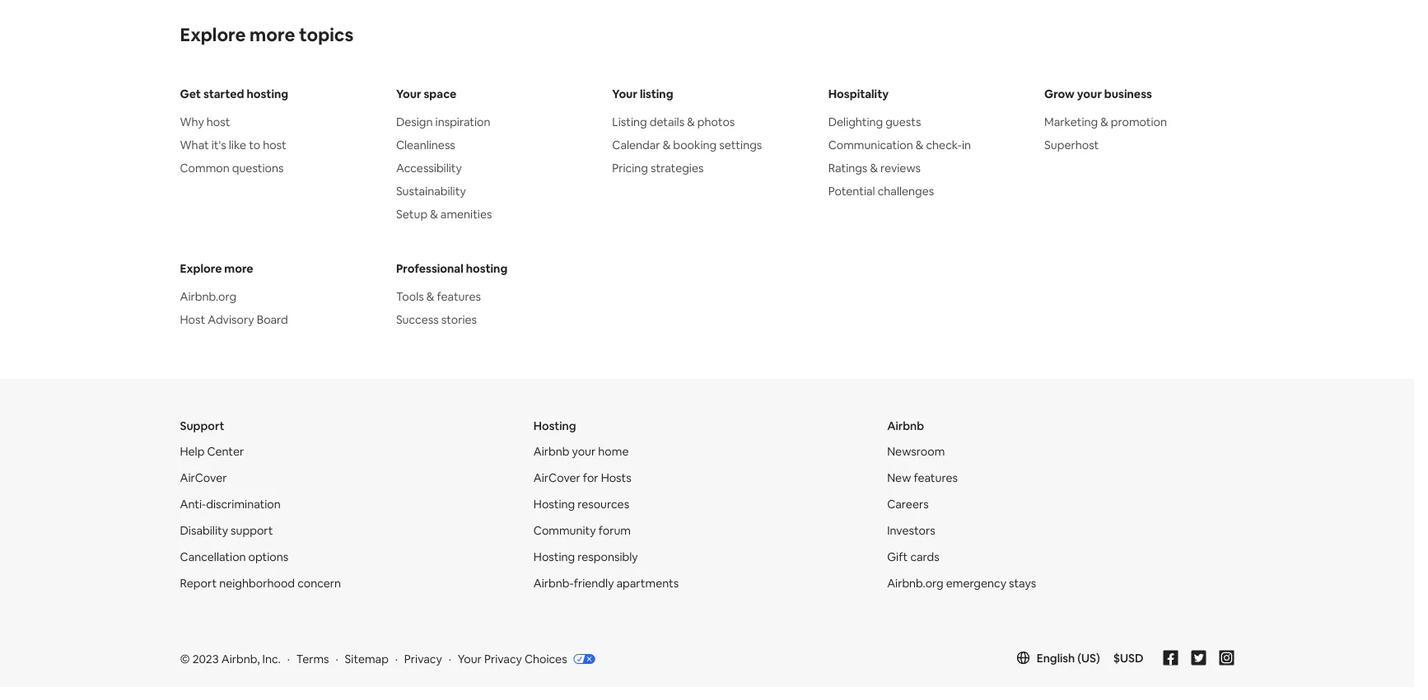 Task type: locate. For each thing, give the bounding box(es) containing it.
0 vertical spatial airbnb.org
[[180, 289, 236, 304]]

1 horizontal spatial your
[[1077, 86, 1102, 101]]

0 vertical spatial hosting
[[247, 86, 288, 101]]

& for ratings & reviews
[[870, 160, 878, 175]]

pricing strategies
[[612, 160, 704, 175]]

details
[[650, 114, 685, 129]]

your privacy choices link
[[458, 651, 595, 667]]

1 horizontal spatial aircover
[[534, 470, 581, 485]]

ratings & reviews link
[[828, 159, 1018, 176]]

guests
[[886, 114, 921, 129]]

airbnb your home
[[534, 444, 629, 458]]

cleanliness link
[[396, 136, 586, 153]]

cleanliness
[[396, 137, 455, 152]]

design
[[396, 114, 433, 129]]

delighting
[[828, 114, 883, 129]]

1 horizontal spatial airbnb.org
[[887, 575, 944, 590]]

1 horizontal spatial privacy
[[484, 651, 522, 666]]

1 vertical spatial host
[[263, 137, 286, 152]]

your listing
[[612, 86, 673, 101]]

2 horizontal spatial your
[[612, 86, 638, 101]]

your for your space
[[396, 86, 421, 101]]

aircover
[[180, 470, 227, 485], [534, 470, 581, 485]]

cancellation options link
[[180, 549, 289, 564]]

0 vertical spatial explore
[[180, 23, 246, 46]]

2 hosting from the top
[[534, 496, 575, 511]]

newsroom link
[[887, 444, 945, 458]]

0 vertical spatial more
[[250, 23, 295, 46]]

0 horizontal spatial privacy
[[404, 651, 442, 666]]

& up calendar & booking settings on the top of page
[[687, 114, 695, 129]]

2 privacy from the left
[[484, 651, 522, 666]]

hosting for hosting resources
[[534, 496, 575, 511]]

community forum
[[534, 523, 631, 538]]

$ usd
[[1114, 650, 1144, 665]]

1 privacy from the left
[[404, 651, 442, 666]]

1 vertical spatial hosting
[[534, 496, 575, 511]]

your for your privacy choices
[[458, 651, 482, 666]]

delighting guests
[[828, 114, 921, 129]]

choices
[[525, 651, 567, 666]]

newsroom
[[887, 444, 945, 458]]

aircover down help center link
[[180, 470, 227, 485]]

host
[[180, 312, 205, 327]]

report neighborhood concern
[[180, 575, 341, 590]]

host right to on the left of the page
[[263, 137, 286, 152]]

topics
[[299, 23, 354, 46]]

potential
[[828, 183, 875, 198]]

marketing & promotion link
[[1045, 113, 1234, 130]]

2 vertical spatial hosting
[[534, 549, 575, 564]]

(us)
[[1078, 650, 1100, 665]]

marketing & promotion
[[1045, 114, 1167, 129]]

calendar & booking settings
[[612, 137, 762, 152]]

explore
[[180, 23, 246, 46], [180, 261, 222, 276]]

grow
[[1045, 86, 1075, 101]]

hosting resources link
[[534, 496, 629, 511]]

0 horizontal spatial your
[[572, 444, 596, 458]]

friendly
[[574, 575, 614, 590]]

more up airbnb.org link
[[224, 261, 253, 276]]

host
[[207, 114, 230, 129], [263, 137, 286, 152]]

1 vertical spatial features
[[914, 470, 958, 485]]

host advisory board
[[180, 312, 288, 327]]

airbnb.org for airbnb.org
[[180, 289, 236, 304]]

hosting up community
[[534, 496, 575, 511]]

1 vertical spatial airbnb
[[534, 444, 570, 458]]

1 horizontal spatial your
[[458, 651, 482, 666]]

setup
[[396, 206, 428, 221]]

aircover for the aircover link
[[180, 470, 227, 485]]

0 vertical spatial features
[[437, 289, 481, 304]]

·
[[287, 651, 290, 666]]

0 vertical spatial your
[[1077, 86, 1102, 101]]

airbnb-friendly apartments
[[534, 575, 679, 590]]

aircover for aircover for hosts
[[534, 470, 581, 485]]

terms
[[296, 651, 329, 666]]

explore inside explore more link
[[180, 261, 222, 276]]

aircover left for
[[534, 470, 581, 485]]

features down newsroom on the bottom
[[914, 470, 958, 485]]

2023
[[193, 651, 219, 666]]

0 horizontal spatial your
[[396, 86, 421, 101]]

airbnb.org down gift cards
[[887, 575, 944, 590]]

1 vertical spatial hosting
[[466, 261, 508, 276]]

calendar & booking settings link
[[612, 136, 802, 153]]

privacy right sitemap link
[[404, 651, 442, 666]]

& down grow your business
[[1101, 114, 1109, 129]]

1 horizontal spatial airbnb
[[887, 418, 924, 433]]

1 vertical spatial explore
[[180, 261, 222, 276]]

host up it's
[[207, 114, 230, 129]]

disability
[[180, 523, 228, 538]]

aircover link
[[180, 470, 227, 485]]

0 vertical spatial host
[[207, 114, 230, 129]]

0 vertical spatial airbnb
[[887, 418, 924, 433]]

1 vertical spatial more
[[224, 261, 253, 276]]

airbnb up newsroom link
[[887, 418, 924, 433]]

help
[[180, 444, 205, 458]]

privacy
[[404, 651, 442, 666], [484, 651, 522, 666]]

privacy left choices
[[484, 651, 522, 666]]

hosting
[[247, 86, 288, 101], [466, 261, 508, 276]]

hosting
[[534, 418, 576, 433], [534, 496, 575, 511], [534, 549, 575, 564]]

airbnb up the aircover for hosts
[[534, 444, 570, 458]]

terms link
[[296, 651, 329, 666]]

started
[[203, 86, 244, 101]]

& right setup
[[430, 206, 438, 221]]

& for setup & amenities
[[430, 206, 438, 221]]

your for home
[[572, 444, 596, 458]]

& down the details
[[663, 137, 671, 152]]

your right grow
[[1077, 86, 1102, 101]]

explore up "started"
[[180, 23, 246, 46]]

& down delighting guests link
[[916, 137, 924, 152]]

gift
[[887, 549, 908, 564]]

ratings & reviews
[[828, 160, 921, 175]]

0 horizontal spatial airbnb.org
[[180, 289, 236, 304]]

why host
[[180, 114, 230, 129]]

challenges
[[878, 183, 934, 198]]

hosting up tools & features link
[[466, 261, 508, 276]]

anti-discrimination link
[[180, 496, 281, 511]]

navigate to instagram image
[[1220, 650, 1234, 665]]

report
[[180, 575, 217, 590]]

grow your business link
[[1045, 85, 1234, 102]]

airbnb for airbnb
[[887, 418, 924, 433]]

1 horizontal spatial features
[[914, 470, 958, 485]]

1 explore from the top
[[180, 23, 246, 46]]

your for your listing
[[612, 86, 638, 101]]

tools
[[396, 289, 424, 304]]

inspiration
[[435, 114, 491, 129]]

sitemap link
[[345, 651, 389, 666]]

hosting up airbnb- at the left of page
[[534, 549, 575, 564]]

& right tools
[[427, 289, 434, 304]]

gift cards link
[[887, 549, 940, 564]]

listing details & photos link
[[612, 113, 802, 130]]

options
[[248, 549, 289, 564]]

your up listing
[[612, 86, 638, 101]]

resources
[[578, 496, 629, 511]]

business
[[1105, 86, 1152, 101]]

success stories link
[[396, 311, 586, 327]]

hosting up airbnb your home link
[[534, 418, 576, 433]]

forum
[[599, 523, 631, 538]]

explore more link
[[180, 260, 370, 276]]

2 aircover from the left
[[534, 470, 581, 485]]

english (us) button
[[1017, 650, 1100, 665]]

usd
[[1120, 650, 1144, 665]]

3 hosting from the top
[[534, 549, 575, 564]]

1 vertical spatial your
[[572, 444, 596, 458]]

your for business
[[1077, 86, 1102, 101]]

2 explore from the top
[[180, 261, 222, 276]]

for
[[583, 470, 599, 485]]

booking
[[673, 137, 717, 152]]

your right privacy 'link'
[[458, 651, 482, 666]]

airbnb.org
[[180, 289, 236, 304], [887, 575, 944, 590]]

explore up host at top
[[180, 261, 222, 276]]

more left topics
[[250, 23, 295, 46]]

listing
[[612, 114, 647, 129]]

marketing
[[1045, 114, 1098, 129]]

0 horizontal spatial hosting
[[247, 86, 288, 101]]

airbnb
[[887, 418, 924, 433], [534, 444, 570, 458]]

features up stories
[[437, 289, 481, 304]]

0 horizontal spatial airbnb
[[534, 444, 570, 458]]

hosting up why host link at the top
[[247, 86, 288, 101]]

airbnb your home link
[[534, 444, 629, 458]]

concern
[[297, 575, 341, 590]]

1 vertical spatial airbnb.org
[[887, 575, 944, 590]]

& for tools & features
[[427, 289, 434, 304]]

your space
[[396, 86, 457, 101]]

your up design
[[396, 86, 421, 101]]

community
[[534, 523, 596, 538]]

0 horizontal spatial aircover
[[180, 470, 227, 485]]

airbnb.org up host at top
[[180, 289, 236, 304]]

& down communication
[[870, 160, 878, 175]]

cancellation options
[[180, 549, 289, 564]]

1 hosting from the top
[[534, 418, 576, 433]]

more for explore more
[[224, 261, 253, 276]]

1 aircover from the left
[[180, 470, 227, 485]]

hosting for hosting
[[534, 418, 576, 433]]

your up the aircover for hosts
[[572, 444, 596, 458]]

0 vertical spatial hosting
[[534, 418, 576, 433]]



Task type: vqa. For each thing, say whether or not it's contained in the screenshot.
second PRIVACY from right
yes



Task type: describe. For each thing, give the bounding box(es) containing it.
setup & amenities link
[[396, 206, 586, 222]]

more for explore more topics
[[250, 23, 295, 46]]

your listing link
[[612, 85, 802, 102]]

english
[[1037, 650, 1075, 665]]

common
[[180, 160, 230, 175]]

listing
[[640, 86, 673, 101]]

airbnb.org emergency stays
[[887, 575, 1036, 590]]

navigate to twitter image
[[1192, 650, 1206, 665]]

potential challenges link
[[828, 182, 1018, 199]]

host advisory board link
[[180, 311, 370, 327]]

gift cards
[[887, 549, 940, 564]]

1 horizontal spatial hosting
[[466, 261, 508, 276]]

airbnb for airbnb your home
[[534, 444, 570, 458]]

support
[[231, 523, 273, 538]]

$
[[1114, 650, 1120, 665]]

sustainability link
[[396, 182, 586, 199]]

hosts
[[601, 470, 632, 485]]

community forum link
[[534, 523, 631, 538]]

center
[[207, 444, 244, 458]]

common questions
[[180, 160, 284, 175]]

photos
[[698, 114, 735, 129]]

0 horizontal spatial host
[[207, 114, 230, 129]]

airbnb-friendly apartments link
[[534, 575, 679, 590]]

strategies
[[651, 160, 704, 175]]

communication & check-in link
[[828, 136, 1018, 153]]

privacy link
[[404, 651, 442, 666]]

check-
[[926, 137, 962, 152]]

professional hosting
[[396, 261, 508, 276]]

calendar
[[612, 137, 660, 152]]

0 horizontal spatial features
[[437, 289, 481, 304]]

reviews
[[881, 160, 921, 175]]

help center link
[[180, 444, 244, 458]]

disability support link
[[180, 523, 273, 538]]

& for communication & check-in
[[916, 137, 924, 152]]

cards
[[911, 549, 940, 564]]

new
[[887, 470, 911, 485]]

common questions link
[[180, 159, 370, 176]]

& for calendar & booking settings
[[663, 137, 671, 152]]

investors
[[887, 523, 936, 538]]

explore for explore more topics
[[180, 23, 246, 46]]

cancellation
[[180, 549, 246, 564]]

1 horizontal spatial host
[[263, 137, 286, 152]]

communication & check-in
[[828, 137, 971, 152]]

& for marketing & promotion
[[1101, 114, 1109, 129]]

emergency
[[946, 575, 1007, 590]]

sitemap
[[345, 651, 389, 666]]

grow your business
[[1045, 86, 1152, 101]]

airbnb,
[[221, 651, 260, 666]]

tools & features link
[[396, 288, 586, 304]]

sustainability
[[396, 183, 466, 198]]

get started hosting
[[180, 86, 288, 101]]

get
[[180, 86, 201, 101]]

like
[[229, 137, 246, 152]]

ratings
[[828, 160, 868, 175]]

help center
[[180, 444, 244, 458]]

investors link
[[887, 523, 936, 538]]

aircover for hosts
[[534, 470, 632, 485]]

professional
[[396, 261, 464, 276]]

what
[[180, 137, 209, 152]]

promotion
[[1111, 114, 1167, 129]]

hosting for hosting responsibly
[[534, 549, 575, 564]]

airbnb-
[[534, 575, 574, 590]]

what it's like to host link
[[180, 136, 370, 153]]

navigate to facebook image
[[1164, 650, 1178, 665]]

english (us)
[[1037, 650, 1100, 665]]

pricing
[[612, 160, 648, 175]]

© 2023 airbnb, inc.
[[180, 651, 281, 666]]

disability support
[[180, 523, 273, 538]]

responsibly
[[578, 549, 638, 564]]

airbnb.org for airbnb.org emergency stays
[[887, 575, 944, 590]]

hospitality link
[[828, 85, 1018, 102]]

setup & amenities
[[396, 206, 492, 221]]

settings
[[719, 137, 762, 152]]

amenities
[[441, 206, 492, 221]]

superhost link
[[1045, 136, 1234, 153]]

space
[[424, 86, 457, 101]]

accessibility link
[[396, 159, 586, 176]]

explore more topics
[[180, 23, 354, 46]]

pricing strategies link
[[612, 159, 802, 176]]

©
[[180, 651, 190, 666]]

aircover for hosts link
[[534, 470, 632, 485]]

explore for explore more
[[180, 261, 222, 276]]

support
[[180, 418, 225, 433]]



